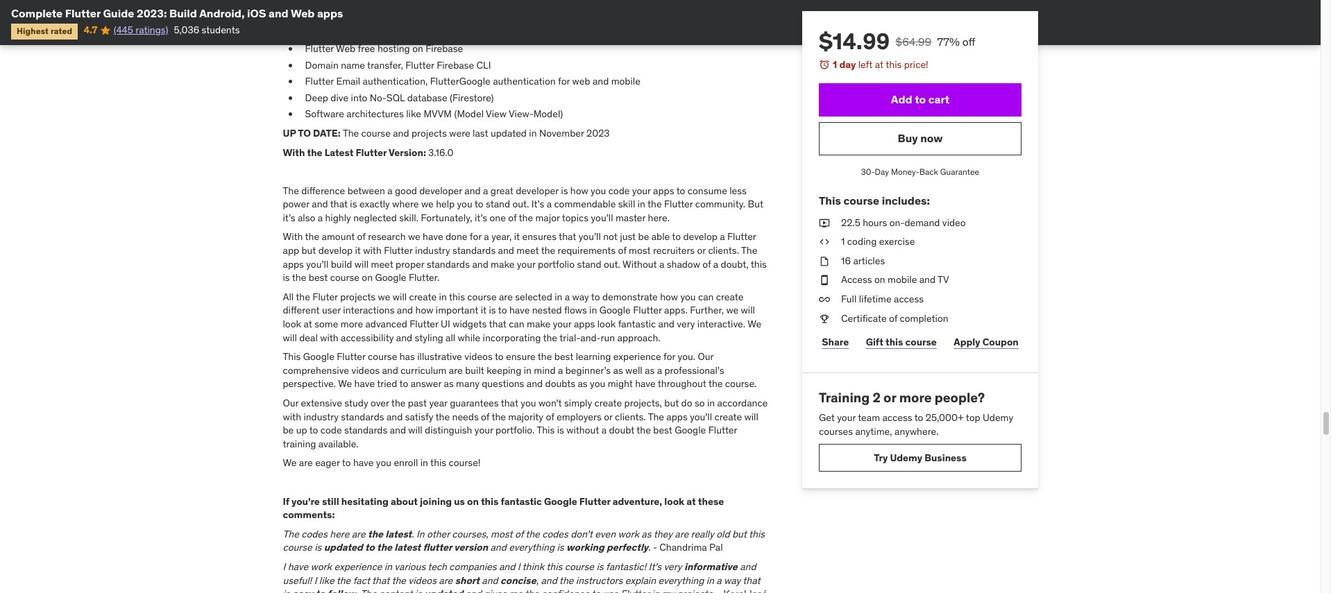 Task type: vqa. For each thing, say whether or not it's contained in the screenshot.
Share button
yes



Task type: describe. For each thing, give the bounding box(es) containing it.
1 & from the left
[[583, 12, 589, 25]]

other
[[427, 528, 450, 540]]

the down the codes here are the latest
[[377, 542, 392, 554]]

and useful! i like the fact that the videos are
[[283, 561, 756, 587]]

view
[[486, 108, 507, 120]]

flutter up authentication,
[[405, 59, 434, 71]]

satisfy
[[405, 411, 433, 423]]

16 articles
[[841, 255, 885, 267]]

into
[[351, 91, 367, 104]]

this right doubt,
[[751, 258, 767, 270]]

incorporating
[[483, 331, 541, 344]]

apps up the multithreading
[[317, 6, 343, 20]]

really
[[691, 528, 714, 540]]

no-
[[370, 91, 386, 104]]

2 developer from the left
[[516, 184, 559, 197]]

0 horizontal spatial or
[[604, 411, 613, 423]]

up to date: the course and projects were last updated in november 2023 with the latest flutter version: 3.16.0
[[283, 127, 610, 159]]

done
[[445, 231, 467, 243]]

of down won't
[[546, 411, 554, 423]]

useful!
[[283, 574, 312, 587]]

the up different
[[296, 291, 310, 303]]

one
[[490, 212, 506, 224]]

without
[[566, 424, 599, 437]]

and right interactions
[[397, 304, 413, 317]]

3.16.0
[[428, 146, 454, 159]]

2 horizontal spatial we
[[748, 318, 761, 330]]

create down "might"
[[594, 397, 622, 409]]

5,036
[[174, 24, 199, 36]]

the left fact
[[336, 574, 351, 587]]

2 horizontal spatial at
[[875, 58, 883, 71]]

create down flutter. at the top left of page
[[409, 291, 437, 303]]

recruiters
[[653, 244, 695, 257]]

eager
[[315, 457, 340, 469]]

1 for 1 coding exercise
[[841, 235, 845, 248]]

and up the i have work experience in various tech companies and i think this course is fantastic! it's very informative
[[490, 542, 506, 554]]

1 horizontal spatial out.
[[604, 258, 620, 270]]

and down difference at the left of page
[[312, 198, 328, 210]]

and down mind
[[527, 378, 543, 390]]

2 horizontal spatial i
[[517, 561, 520, 573]]

to up recruiters
[[672, 231, 681, 243]]

user
[[322, 304, 341, 317]]

for inside state management from basics to advanced topics like provider & riverpod & hooks & flutter multithreading flutter web free hosting on firebase domain name transfer, flutter firebase cli flutter email authentication, fluttergoogle authentication for web and mobile deep dive into no-sql database (firestore) software architectures like mvvm (model view view-model)
[[558, 75, 570, 88]]

access inside training 2 or more people? get your team access to 25,000+ top udemy courses anytime, anywhere.
[[882, 411, 912, 424]]

to up incorporating
[[498, 304, 507, 317]]

1 horizontal spatial meet
[[517, 244, 539, 257]]

0 horizontal spatial look
[[283, 318, 301, 330]]

are inside and useful! i like the fact that the videos are
[[439, 574, 453, 587]]

now
[[920, 131, 942, 145]]

1 vertical spatial we
[[338, 378, 352, 390]]

flutter down accessibility
[[337, 351, 366, 363]]

access on mobile and tv
[[841, 274, 949, 286]]

flutter up the domain
[[305, 42, 334, 55]]

fantastic inside if you're still hesitating about joining us on this fantastic google flutter adventure, look at these comments:
[[501, 495, 542, 508]]

2
[[872, 389, 880, 406]]

from
[[390, 12, 411, 25]]

version:
[[389, 146, 426, 159]]

certificate of completion
[[841, 312, 948, 324]]

fantastic inside the difference between a good developer and a great developer is how you code your apps to consume less power and that is exactly where we help you to stand out. it's a commendable skill in the flutter community. but it's also a highly neglected skill. fortunately, it's one of the major topics you'll master here. with the amount of research we have done for a year, it ensures that you'll not just be able to develop a flutter app but develop it with flutter industry standards and meet the requirements of most recruiters or clients. the apps you'll build will meet proper standards and make your portfolio stand out. without a shadow of a doubt, this is the best course on google flutter. all the fluter projects we will create in this course are selected in a way to demonstrate how you can create different user interactions and how important it is to have nested flows in google flutter apps. further, we will look at some more advanced flutter ui widgets that can make your apps look fantastic and very interactive. we will deal with accessibility and styling all while incorporating the trial-and-run approach. this google flutter course has illustrative videos to ensure the best learning experience for you. our comprehensive videos and curriculum are built keeping in mind a beginner's as well as a professional's perspective. we have tried to answer as many questions and doubts as you might have throughout the course. our extensive study over the past year guarantees that you won't simply create projects, but do so in accordance with industry standards and satisfy the needs of the majority of employers or clients. the apps you'll create will be up to code standards and will distinguish your portfolio. this is without a doubt the best google flutter training available. we are eager to have you enroll in this course!
[[618, 318, 656, 330]]

your inside training 2 or more people? get your team access to 25,000+ top udemy courses anytime, anywhere.
[[837, 411, 855, 424]]

1 vertical spatial this
[[283, 351, 301, 363]]

0 horizontal spatial best
[[309, 272, 328, 284]]

training
[[283, 438, 316, 450]]

flutter down the research
[[384, 244, 413, 257]]

web inside state management from basics to advanced topics like provider & riverpod & hooks & flutter multithreading flutter web free hosting on firebase domain name transfer, flutter firebase cli flutter email authentication, fluttergoogle authentication for web and mobile deep dive into no-sql database (firestore) software architectures like mvvm (model view view-model)
[[336, 42, 355, 55]]

is inside ', and the instructors explain everything in a way that is'
[[283, 588, 290, 593]]

1 vertical spatial it
[[355, 244, 361, 257]]

try udemy business
[[874, 452, 966, 464]]

and left tv
[[919, 274, 935, 286]]

0 vertical spatial firebase
[[426, 42, 463, 55]]

are up many
[[449, 364, 463, 377]]

we left help
[[421, 198, 434, 210]]

app
[[283, 244, 299, 257]]

of right "shadow"
[[702, 258, 711, 270]]

the up the here.
[[647, 198, 662, 210]]

experience inside the difference between a good developer and a great developer is how you code your apps to consume less power and that is exactly where we help you to stand out. it's a commendable skill in the flutter community. but it's also a highly neglected skill. fortunately, it's one of the major topics you'll master here. with the amount of research we have done for a year, it ensures that you'll not just be able to develop a flutter app but develop it with flutter industry standards and meet the requirements of most recruiters or clients. the apps you'll build will meet proper standards and make your portfolio stand out. without a shadow of a doubt, this is the best course on google flutter. all the fluter projects we will create in this course are selected in a way to demonstrate how you can create different user interactions and how important it is to have nested flows in google flutter apps. further, we will look at some more advanced flutter ui widgets that can make your apps look fantastic and very interactive. we will deal with accessibility and styling all while incorporating the trial-and-run approach. this google flutter course has illustrative videos to ensure the best learning experience for you. our comprehensive videos and curriculum are built keeping in mind a beginner's as well as a professional's perspective. we have tried to answer as many questions and doubts as you might have throughout the course. our extensive study over the past year guarantees that you won't simply create projects, but do so in accordance with industry standards and satisfy the needs of the majority of employers or clients. the apps you'll create will be up to code standards and will distinguish your portfolio. this is without a doubt the best google flutter training available. we are eager to have you enroll in this course!
[[613, 351, 661, 363]]

has
[[400, 351, 415, 363]]

fact
[[353, 574, 370, 587]]

this up the important
[[449, 291, 465, 303]]

flutter inside up to date: the course and projects were last updated in november 2023 with the latest flutter version: 3.16.0
[[356, 146, 387, 159]]

1 vertical spatial firebase
[[437, 59, 474, 71]]

1 vertical spatial clients.
[[615, 411, 646, 423]]

1 vertical spatial how
[[660, 291, 678, 303]]

the down the hesitating
[[368, 528, 383, 540]]

the inside ', and the instructors explain everything in a way that is'
[[559, 574, 574, 587]]

is up commendable
[[561, 184, 568, 197]]

here.
[[648, 212, 670, 224]]

updated inside up to date: the course and projects were last updated in november 2023 with the latest flutter version: 3.16.0
[[491, 127, 527, 139]]

provider
[[544, 12, 581, 25]]

articles
[[853, 255, 885, 267]]

0 horizontal spatial with
[[283, 411, 301, 423]]

have down available.
[[353, 457, 374, 469]]

-
[[653, 542, 657, 554]]

1 developer from the left
[[419, 184, 462, 197]]

the down year
[[435, 411, 450, 423]]

2 horizontal spatial with
[[363, 244, 382, 257]]

1 horizontal spatial our
[[698, 351, 714, 363]]

0 horizontal spatial videos
[[351, 364, 380, 377]]

1 it's from the left
[[283, 212, 295, 224]]

fluttergoogle
[[430, 75, 490, 88]]

0 vertical spatial you'll
[[591, 212, 613, 224]]

think
[[522, 561, 544, 573]]

xsmall image for full
[[819, 293, 830, 306]]

(445
[[114, 24, 133, 36]]

0 vertical spatial but
[[302, 244, 316, 257]]

build
[[169, 6, 197, 20]]

flutter.
[[409, 272, 439, 284]]

2 it's from the left
[[475, 212, 487, 224]]

without
[[622, 258, 657, 270]]

difference
[[301, 184, 345, 197]]

0 vertical spatial develop
[[683, 231, 717, 243]]

1 horizontal spatial make
[[527, 318, 551, 330]]

0 vertical spatial this
[[819, 194, 841, 208]]

add
[[891, 92, 912, 106]]

apply coupon button
[[950, 328, 1021, 356]]

this left price!
[[885, 58, 901, 71]]

apps up and-
[[574, 318, 595, 330]]

the up portfolio
[[541, 244, 555, 257]]

1 horizontal spatial how
[[570, 184, 588, 197]]

gift this course link
[[863, 328, 939, 356]]

exactly
[[359, 198, 390, 210]]

your up 'skill' at the left
[[632, 184, 651, 197]]

apps down app
[[283, 258, 304, 270]]

approach.
[[617, 331, 660, 344]]

us
[[454, 495, 465, 508]]

2023:
[[137, 6, 167, 20]]

look inside if you're still hesitating about joining us on this fantastic google flutter adventure, look at these comments:
[[664, 495, 684, 508]]

is up incorporating
[[489, 304, 496, 317]]

in down ensure
[[524, 364, 532, 377]]

will down accordance
[[744, 411, 758, 423]]

companies
[[449, 561, 497, 573]]

1 horizontal spatial or
[[697, 244, 706, 257]]

1 horizontal spatial clients.
[[708, 244, 739, 257]]

highly
[[325, 212, 351, 224]]

will right build
[[354, 258, 369, 270]]

udemy inside 'link'
[[890, 452, 922, 464]]

are inside ". in other courses, most of the codes don't even work as they are really old but this course is"
[[675, 528, 689, 540]]

to left consume on the right top
[[676, 184, 685, 197]]

at inside the difference between a good developer and a great developer is how you code your apps to consume less power and that is exactly where we help you to stand out. it's a commendable skill in the flutter community. but it's also a highly neglected skill. fortunately, it's one of the major topics you'll master here. with the amount of research we have done for a year, it ensures that you'll not just be able to develop a flutter app but develop it with flutter industry standards and meet the requirements of most recruiters or clients. the apps you'll build will meet proper standards and make your portfolio stand out. without a shadow of a doubt, this is the best course on google flutter. all the fluter projects we will create in this course are selected in a way to demonstrate how you can create different user interactions and how important it is to have nested flows in google flutter apps. further, we will look at some more advanced flutter ui widgets that can make your apps look fantastic and very interactive. we will deal with accessibility and styling all while incorporating the trial-and-run approach. this google flutter course has illustrative videos to ensure the best learning experience for you. our comprehensive videos and curriculum are built keeping in mind a beginner's as well as a professional's perspective. we have tried to answer as many questions and doubts as you might have throughout the course. our extensive study over the past year guarantees that you won't simply create projects, but do so in accordance with industry standards and satisfy the needs of the majority of employers or clients. the apps you'll create will be up to code standards and will distinguish your portfolio. this is without a doubt the best google flutter training available. we are eager to have you enroll in this course!
[[304, 318, 312, 330]]

at inside if you're still hesitating about joining us on this fantastic google flutter adventure, look at these comments:
[[687, 495, 696, 508]]

the right "doubt"
[[637, 424, 651, 437]]

projects inside the difference between a good developer and a great developer is how you code your apps to consume less power and that is exactly where we help you to stand out. it's a commendable skill in the flutter community. but it's also a highly neglected skill. fortunately, it's one of the major topics you'll master here. with the amount of research we have done for a year, it ensures that you'll not just be able to develop a flutter app but develop it with flutter industry standards and meet the requirements of most recruiters or clients. the apps you'll build will meet proper standards and make your portfolio stand out. without a shadow of a doubt, this is the best course on google flutter. all the fluter projects we will create in this course are selected in a way to demonstrate how you can create different user interactions and how important it is to have nested flows in google flutter apps. further, we will look at some more advanced flutter ui widgets that can make your apps look fantastic and very interactive. we will deal with accessibility and styling all while incorporating the trial-and-run approach. this google flutter course has illustrative videos to ensure the best learning experience for you. our comprehensive videos and curriculum are built keeping in mind a beginner's as well as a professional's perspective. we have tried to answer as many questions and doubts as you might have throughout the course. our extensive study over the past year guarantees that you won't simply create projects, but do so in accordance with industry standards and satisfy the needs of the majority of employers or clients. the apps you'll create will be up to code standards and will distinguish your portfolio. this is without a doubt the best google flutter training available. we are eager to have you enroll in this course!
[[340, 291, 376, 303]]

to inside button
[[914, 92, 925, 106]]

riverpod
[[591, 12, 630, 25]]

projects,
[[624, 397, 662, 409]]

have down well
[[635, 378, 656, 390]]

will up interactions
[[393, 291, 407, 303]]

course inside up to date: the course and projects were last updated in november 2023 with the latest flutter version: 3.16.0
[[361, 127, 391, 139]]

this right think
[[546, 561, 562, 573]]

0 vertical spatial be
[[638, 231, 649, 243]]

xsmall image for access on mobile and tv
[[819, 274, 830, 287]]

not
[[603, 231, 617, 243]]

0 horizontal spatial code
[[320, 424, 342, 437]]

we up interactive.
[[726, 304, 739, 317]]

will up interactive.
[[741, 304, 755, 317]]

the up power
[[283, 184, 299, 197]]

top
[[966, 411, 980, 424]]

latest
[[325, 146, 353, 159]]

create up further,
[[716, 291, 744, 303]]

course.
[[725, 378, 757, 390]]

this left course!
[[430, 457, 446, 469]]

professional's
[[664, 364, 724, 377]]

a up flows
[[565, 291, 570, 303]]

and right ios
[[269, 6, 288, 20]]

web
[[572, 75, 590, 88]]

the up doubt,
[[741, 244, 757, 257]]

and left 'great'
[[464, 184, 481, 197]]

0 horizontal spatial make
[[491, 258, 515, 270]]

advanced inside state management from basics to advanced topics like provider & riverpod & hooks & flutter multithreading flutter web free hosting on firebase domain name transfer, flutter firebase cli flutter email authentication, fluttergoogle authentication for web and mobile deep dive into no-sql database (firestore) software architectures like mvvm (model view view-model)
[[454, 12, 496, 25]]

0 horizontal spatial work
[[311, 561, 332, 573]]

1 vertical spatial .
[[648, 542, 651, 554]]

money-
[[891, 166, 919, 177]]

have down selected
[[509, 304, 530, 317]]

multithreading
[[305, 26, 369, 38]]

and up concise
[[499, 561, 515, 573]]

your left portfolio
[[517, 258, 535, 270]]

is down "between" at top
[[350, 198, 357, 210]]

the down it's
[[519, 212, 533, 224]]

the up all
[[292, 272, 306, 284]]

on up the full lifetime access
[[874, 274, 885, 286]]

of right one
[[508, 212, 517, 224]]

throughout
[[658, 378, 706, 390]]

tried
[[377, 378, 397, 390]]

1 horizontal spatial code
[[608, 184, 630, 197]]

you.
[[678, 351, 695, 363]]

a right also
[[318, 212, 323, 224]]

1 codes from the left
[[301, 528, 327, 540]]

work inside ". in other courses, most of the codes don't even work as they are really old but this course is"
[[618, 528, 639, 540]]

77%
[[937, 35, 959, 49]]

0 horizontal spatial how
[[415, 304, 433, 317]]

1 vertical spatial for
[[470, 231, 482, 243]]

0 horizontal spatial meet
[[371, 258, 393, 270]]

1 horizontal spatial it
[[481, 304, 487, 317]]

of down just
[[618, 244, 626, 257]]

the inside up to date: the course and projects were last updated in november 2023 with the latest flutter version: 3.16.0
[[343, 127, 359, 139]]

1 horizontal spatial industry
[[415, 244, 450, 257]]

try udemy business link
[[819, 444, 1021, 472]]

and down companies
[[482, 574, 498, 587]]

have up useful!
[[288, 561, 308, 573]]

2 horizontal spatial like
[[527, 12, 542, 25]]

might
[[608, 378, 633, 390]]

a down recruiters
[[659, 258, 664, 270]]

30-
[[861, 166, 874, 177]]

flutter down you'll
[[708, 424, 737, 437]]

employers
[[557, 411, 602, 423]]

name
[[341, 59, 365, 71]]

and down apps.
[[658, 318, 675, 330]]

majority
[[508, 411, 543, 423]]

1 vertical spatial best
[[554, 351, 573, 363]]

1 vertical spatial latest
[[394, 542, 421, 554]]

to inside training 2 or more people? get your team access to 25,000+ top udemy courses anytime, anywhere.
[[914, 411, 923, 424]]

0 vertical spatial access
[[893, 293, 923, 305]]

interactions
[[343, 304, 395, 317]]

more inside training 2 or more people? get your team access to 25,000+ top udemy courses anytime, anywhere.
[[899, 389, 931, 406]]

state
[[305, 12, 328, 25]]

0 horizontal spatial experience
[[334, 561, 382, 573]]

you up majority on the left of the page
[[521, 397, 536, 409]]

have up study
[[354, 378, 375, 390]]

the down comments:
[[283, 528, 299, 540]]

of right amount
[[357, 231, 366, 243]]

anytime,
[[855, 425, 892, 438]]

1 vertical spatial be
[[283, 424, 294, 437]]

and-
[[580, 331, 601, 344]]

where
[[392, 198, 419, 210]]

fortunately,
[[421, 212, 472, 224]]

0 vertical spatial out.
[[512, 198, 529, 210]]

shadow
[[667, 258, 700, 270]]

full
[[841, 293, 856, 305]]

last
[[473, 127, 488, 139]]

flutter inside if you're still hesitating about joining us on this fantastic google flutter adventure, look at these comments:
[[579, 495, 610, 508]]

flutter down demonstrate
[[633, 304, 662, 317]]

google inside if you're still hesitating about joining us on this fantastic google flutter adventure, look at these comments:
[[544, 495, 577, 508]]

software
[[305, 108, 344, 120]]

2023
[[586, 127, 610, 139]]

you left enroll
[[376, 457, 391, 469]]

1 horizontal spatial but
[[664, 397, 679, 409]]

xsmall image for certificate
[[819, 312, 830, 326]]

a right it's
[[547, 198, 552, 210]]

keeping
[[487, 364, 521, 377]]

course inside ". in other courses, most of the codes don't even work as they are really old but this course is"
[[283, 542, 312, 554]]

day
[[839, 58, 855, 71]]

this inside if you're still hesitating about joining us on this fantastic google flutter adventure, look at these comments:
[[481, 495, 499, 508]]

in up the important
[[439, 291, 447, 303]]

0 vertical spatial latest
[[385, 528, 412, 540]]

1 horizontal spatial stand
[[577, 258, 601, 270]]

1 horizontal spatial with
[[320, 331, 338, 344]]

a left 'great'
[[483, 184, 488, 197]]

1 horizontal spatial mobile
[[887, 274, 917, 286]]

to down the codes here are the latest
[[365, 542, 375, 554]]

skill.
[[399, 212, 418, 224]]

in inside ', and the instructors explain everything in a way that is'
[[706, 574, 714, 587]]

so
[[695, 397, 705, 409]]

will left deal
[[283, 331, 297, 344]]

build
[[331, 258, 352, 270]]

mobile inside state management from basics to advanced topics like provider & riverpod & hooks & flutter multithreading flutter web free hosting on firebase domain name transfer, flutter firebase cli flutter email authentication, fluttergoogle authentication for web and mobile deep dive into no-sql database (firestore) software architectures like mvvm (model view view-model)
[[611, 75, 640, 88]]

3 & from the left
[[671, 12, 677, 25]]

0 horizontal spatial our
[[283, 397, 299, 409]]

team
[[858, 411, 880, 424]]

but inside ". in other courses, most of the codes don't even work as they are really old but this course is"
[[732, 528, 747, 540]]

the up mind
[[538, 351, 552, 363]]

on inside if you're still hesitating about joining us on this fantastic google flutter adventure, look at these comments:
[[467, 495, 479, 508]]

deep
[[305, 91, 328, 104]]

rated
[[51, 26, 72, 36]]

1 vertical spatial very
[[664, 561, 682, 573]]

people?
[[934, 389, 984, 406]]

portfolio.
[[496, 424, 535, 437]]



Task type: locate. For each thing, give the bounding box(es) containing it.
1 horizontal spatial look
[[597, 318, 616, 330]]

video
[[942, 216, 965, 229]]

1
[[832, 58, 837, 71], [841, 235, 845, 248]]

you'll
[[690, 411, 712, 423]]

our down perspective.
[[283, 397, 299, 409]]

the down to
[[307, 146, 322, 159]]

to left demonstrate
[[591, 291, 600, 303]]

in down view-
[[529, 127, 537, 139]]

2 vertical spatial how
[[415, 304, 433, 317]]

you'll up "requirements"
[[579, 231, 601, 243]]

these
[[698, 495, 724, 508]]

1 vertical spatial out.
[[604, 258, 620, 270]]

you right help
[[457, 198, 472, 210]]

at up deal
[[304, 318, 312, 330]]

udemy
[[982, 411, 1013, 424], [890, 452, 922, 464]]

we up interactions
[[378, 291, 390, 303]]

back
[[919, 166, 938, 177]]

0 vertical spatial clients.
[[708, 244, 739, 257]]

guarantees
[[450, 397, 499, 409]]

important
[[436, 304, 478, 317]]

to right up
[[309, 424, 318, 437]]

0 horizontal spatial we
[[283, 457, 297, 469]]

topics inside the difference between a good developer and a great developer is how you code your apps to consume less power and that is exactly where we help you to stand out. it's a commendable skill in the flutter community. but it's also a highly neglected skill. fortunately, it's one of the major topics you'll master here. with the amount of research we have done for a year, it ensures that you'll not just be able to develop a flutter app but develop it with flutter industry standards and meet the requirements of most recruiters or clients. the apps you'll build will meet proper standards and make your portfolio stand out. without a shadow of a doubt, this is the best course on google flutter. all the fluter projects we will create in this course are selected in a way to demonstrate how you can create different user interactions and how important it is to have nested flows in google flutter apps. further, we will look at some more advanced flutter ui widgets that can make your apps look fantastic and very interactive. we will deal with accessibility and styling all while incorporating the trial-and-run approach. this google flutter course has illustrative videos to ensure the best learning experience for you. our comprehensive videos and curriculum are built keeping in mind a beginner's as well as a professional's perspective. we have tried to answer as many questions and doubts as you might have throughout the course. our extensive study over the past year guarantees that you won't simply create projects, but do so in accordance with industry standards and satisfy the needs of the majority of employers or clients. the apps you'll create will be up to code standards and will distinguish your portfolio. this is without a doubt the best google flutter training available. we are eager to have you enroll in this course!
[[562, 212, 589, 224]]

and down year,
[[498, 244, 514, 257]]

0 vertical spatial at
[[875, 58, 883, 71]]

0 horizontal spatial everything
[[509, 542, 555, 554]]

of inside ". in other courses, most of the codes don't even work as they are really old but this course is"
[[515, 528, 523, 540]]

this course includes:
[[819, 194, 930, 208]]

1 vertical spatial meet
[[371, 258, 393, 270]]

1 xsmall image from the top
[[819, 216, 830, 230]]

we down training
[[283, 457, 297, 469]]

1 vertical spatial more
[[899, 389, 931, 406]]

1 vertical spatial videos
[[351, 364, 380, 377]]

develop down amount
[[318, 244, 353, 257]]

lifetime
[[859, 293, 891, 305]]

you
[[591, 184, 606, 197], [457, 198, 472, 210], [680, 291, 696, 303], [590, 378, 605, 390], [521, 397, 536, 409], [376, 457, 391, 469]]

all
[[446, 331, 455, 344]]

are left selected
[[499, 291, 513, 303]]

to right tried
[[399, 378, 408, 390]]

work up "perfectly"
[[618, 528, 639, 540]]

way inside ', and the instructors explain everything in a way that is'
[[724, 574, 741, 587]]

xsmall image for 1
[[819, 235, 830, 249]]

questions
[[482, 378, 524, 390]]

0 horizontal spatial web
[[291, 6, 315, 20]]

industry down extensive
[[304, 411, 339, 423]]

0 vertical spatial most
[[629, 244, 651, 257]]

course down accessibility
[[368, 351, 397, 363]]

0 horizontal spatial be
[[283, 424, 294, 437]]

complete flutter guide 2023: build android, ios and web apps
[[11, 6, 343, 20]]

styling
[[415, 331, 443, 344]]

flutter down the domain
[[305, 75, 334, 88]]

0 vertical spatial how
[[570, 184, 588, 197]]

develop up recruiters
[[683, 231, 717, 243]]

it's left one
[[475, 212, 487, 224]]

database
[[407, 91, 447, 104]]

are right here
[[352, 528, 365, 540]]

you up apps.
[[680, 291, 696, 303]]

look up they
[[664, 495, 684, 508]]

is down the codes here are the latest
[[314, 542, 322, 554]]

codes left don't
[[542, 528, 568, 540]]

to inside state management from basics to advanced topics like provider & riverpod & hooks & flutter multithreading flutter web free hosting on firebase domain name transfer, flutter firebase cli flutter email authentication, fluttergoogle authentication for web and mobile deep dive into no-sql database (firestore) software architectures like mvvm (model view view-model)
[[443, 12, 452, 25]]

google
[[375, 272, 406, 284], [599, 304, 631, 317], [303, 351, 334, 363], [675, 424, 706, 437], [544, 495, 577, 508]]

architectures
[[346, 108, 404, 120]]

completion
[[899, 312, 948, 324]]

the down professional's on the bottom of the page
[[708, 378, 723, 390]]

flutter up even
[[579, 495, 610, 508]]

proper
[[396, 258, 424, 270]]

very inside the difference between a good developer and a great developer is how you code your apps to consume less power and that is exactly where we help you to stand out. it's a commendable skill in the flutter community. but it's also a highly neglected skill. fortunately, it's one of the major topics you'll master here. with the amount of research we have done for a year, it ensures that you'll not just be able to develop a flutter app but develop it with flutter industry standards and meet the requirements of most recruiters or clients. the apps you'll build will meet proper standards and make your portfolio stand out. without a shadow of a doubt, this is the best course on google flutter. all the fluter projects we will create in this course are selected in a way to demonstrate how you can create different user interactions and how important it is to have nested flows in google flutter apps. further, we will look at some more advanced flutter ui widgets that can make your apps look fantastic and very interactive. we will deal with accessibility and styling all while incorporating the trial-and-run approach. this google flutter course has illustrative videos to ensure the best learning experience for you. our comprehensive videos and curriculum are built keeping in mind a beginner's as well as a professional's perspective. we have tried to answer as many questions and doubts as you might have throughout the course. our extensive study over the past year guarantees that you won't simply create projects, but do so in accordance with industry standards and satisfy the needs of the majority of employers or clients. the apps you'll create will be up to code standards and will distinguish your portfolio. this is without a doubt the best google flutter training available. we are eager to have you enroll in this course!
[[677, 318, 695, 330]]

and inside up to date: the course and projects were last updated in november 2023 with the latest flutter version: 3.16.0
[[393, 127, 409, 139]]

1 vertical spatial fantastic
[[501, 495, 542, 508]]

most inside ". in other courses, most of the codes don't even work as they are really old but this course is"
[[491, 528, 513, 540]]

the down "various"
[[392, 574, 406, 587]]

1 horizontal spatial most
[[629, 244, 651, 257]]

exercise
[[879, 235, 915, 248]]

you're
[[291, 495, 320, 508]]

as inside ". in other courses, most of the codes don't even work as they are really old but this course is"
[[641, 528, 651, 540]]

2 vertical spatial you'll
[[306, 258, 328, 270]]

1 vertical spatial projects
[[340, 291, 376, 303]]

0 horizontal spatial topics
[[498, 12, 525, 25]]

xsmall image for 22.5
[[819, 216, 830, 230]]

work up useful!
[[311, 561, 332, 573]]

1 horizontal spatial everything
[[658, 574, 704, 587]]

4 xsmall image from the top
[[819, 312, 830, 326]]

the down the projects,
[[648, 411, 664, 423]]

most up without
[[629, 244, 651, 257]]

this inside ". in other courses, most of the codes don't even work as they are really old but this course is"
[[749, 528, 765, 540]]

1 vertical spatial work
[[311, 561, 332, 573]]

your up courses
[[837, 411, 855, 424]]

0 vertical spatial make
[[491, 258, 515, 270]]

0 vertical spatial for
[[558, 75, 570, 88]]

simply
[[564, 397, 592, 409]]

be left up
[[283, 424, 294, 437]]

1 horizontal spatial this
[[537, 424, 555, 437]]

1 vertical spatial mobile
[[887, 274, 917, 286]]

(445 ratings)
[[114, 24, 168, 36]]

udemy right try
[[890, 452, 922, 464]]

0 vertical spatial web
[[291, 6, 315, 20]]

1 vertical spatial can
[[509, 318, 524, 330]]

latest left in
[[385, 528, 412, 540]]

2 vertical spatial best
[[653, 424, 672, 437]]

topics inside state management from basics to advanced topics like provider & riverpod & hooks & flutter multithreading flutter web free hosting on firebase domain name transfer, flutter firebase cli flutter email authentication, fluttergoogle authentication for web and mobile deep dive into no-sql database (firestore) software architectures like mvvm (model view view-model)
[[498, 12, 525, 25]]

gift this course
[[865, 336, 936, 348]]

create
[[409, 291, 437, 303], [716, 291, 744, 303], [594, 397, 622, 409], [714, 411, 742, 423]]

but
[[748, 198, 763, 210]]

1 vertical spatial with
[[283, 231, 303, 243]]

videos inside and useful! i like the fact that the videos are
[[408, 574, 436, 587]]

domain
[[305, 59, 338, 71]]

a inside ', and the instructors explain everything in a way that is'
[[716, 574, 722, 587]]

. inside ". in other courses, most of the codes don't even work as they are really old but this course is"
[[412, 528, 414, 540]]

1 day left at this price!
[[832, 58, 928, 71]]

web
[[291, 6, 315, 20], [336, 42, 355, 55]]

access up anywhere.
[[882, 411, 912, 424]]

1 vertical spatial like
[[406, 108, 421, 120]]

0 vertical spatial industry
[[415, 244, 450, 257]]

1 horizontal spatial for
[[558, 75, 570, 88]]

on inside the difference between a good developer and a great developer is how you code your apps to consume less power and that is exactly where we help you to stand out. it's a commendable skill in the flutter community. but it's also a highly neglected skill. fortunately, it's one of the major topics you'll master here. with the amount of research we have done for a year, it ensures that you'll not just be able to develop a flutter app but develop it with flutter industry standards and meet the requirements of most recruiters or clients. the apps you'll build will meet proper standards and make your portfolio stand out. without a shadow of a doubt, this is the best course on google flutter. all the fluter projects we will create in this course are selected in a way to demonstrate how you can create different user interactions and how important it is to have nested flows in google flutter apps. further, we will look at some more advanced flutter ui widgets that can make your apps look fantastic and very interactive. we will deal with accessibility and styling all while incorporating the trial-and-run approach. this google flutter course has illustrative videos to ensure the best learning experience for you. our comprehensive videos and curriculum are built keeping in mind a beginner's as well as a professional's perspective. we have tried to answer as many questions and doubts as you might have throughout the course. our extensive study over the past year guarantees that you won't simply create projects, but do so in accordance with industry standards and satisfy the needs of the majority of employers or clients. the apps you'll create will be up to code standards and will distinguish your portfolio. this is without a doubt the best google flutter training available. we are eager to have you enroll in this course!
[[362, 272, 373, 284]]

2 vertical spatial like
[[319, 574, 334, 587]]

interactive.
[[697, 318, 745, 330]]

even
[[595, 528, 616, 540]]

your down needs
[[475, 424, 493, 437]]

full lifetime access
[[841, 293, 923, 305]]

0 vertical spatial fantastic
[[618, 318, 656, 330]]

2 vertical spatial at
[[687, 495, 696, 508]]

everything inside ', and the instructors explain everything in a way that is'
[[658, 574, 704, 587]]

a left year,
[[484, 231, 489, 243]]

0 vertical spatial we
[[748, 318, 761, 330]]

experience up fact
[[334, 561, 382, 573]]

to right "basics"
[[443, 12, 452, 25]]

or inside training 2 or more people? get your team access to 25,000+ top udemy courses anytime, anywhere.
[[883, 389, 896, 406]]

you'll left build
[[306, 258, 328, 270]]

we
[[421, 198, 434, 210], [408, 231, 420, 243], [378, 291, 390, 303], [726, 304, 739, 317]]

2 vertical spatial we
[[283, 457, 297, 469]]

help
[[436, 198, 455, 210]]

fantastic up approach.
[[618, 318, 656, 330]]

developer up help
[[419, 184, 462, 197]]

on inside state management from basics to advanced topics like provider & riverpod & hooks & flutter multithreading flutter web free hosting on firebase domain name transfer, flutter firebase cli flutter email authentication, fluttergoogle authentication for web and mobile deep dive into no-sql database (firestore) software architectures like mvvm (model view view-model)
[[412, 42, 423, 55]]

working
[[566, 542, 604, 554]]

as up "might"
[[613, 364, 623, 377]]

community.
[[695, 198, 745, 210]]

code
[[608, 184, 630, 197], [320, 424, 342, 437]]

as down beginner's
[[578, 378, 588, 390]]

and down satisfy
[[390, 424, 406, 437]]

1 horizontal spatial experience
[[613, 351, 661, 363]]

cli
[[476, 59, 491, 71]]

. left in
[[412, 528, 414, 540]]

1 vertical spatial at
[[304, 318, 312, 330]]

1 horizontal spatial advanced
[[454, 12, 496, 25]]

1 horizontal spatial web
[[336, 42, 355, 55]]

1 horizontal spatial i
[[314, 574, 317, 587]]

xsmall image
[[819, 216, 830, 230], [819, 235, 830, 249], [819, 293, 830, 306], [819, 312, 830, 326]]

it up widgets
[[481, 304, 487, 317]]

google down you'll
[[675, 424, 706, 437]]

fantastic!
[[606, 561, 646, 573]]

flutter right "hooks"
[[679, 12, 708, 25]]

and inside ', and the instructors explain everything in a way that is'
[[541, 574, 557, 587]]

0 horizontal spatial updated
[[324, 542, 363, 554]]

0 vertical spatial more
[[341, 318, 363, 330]]

on-
[[889, 216, 904, 229]]

widgets
[[453, 318, 487, 330]]

nested
[[532, 304, 562, 317]]

neglected
[[353, 212, 397, 224]]

as left many
[[444, 378, 454, 390]]

requirements
[[558, 244, 616, 257]]

0 horizontal spatial clients.
[[615, 411, 646, 423]]

&
[[583, 12, 589, 25], [633, 12, 639, 25], [671, 12, 677, 25]]

more inside the difference between a good developer and a great developer is how you code your apps to consume less power and that is exactly where we help you to stand out. it's a commendable skill in the flutter community. but it's also a highly neglected skill. fortunately, it's one of the major topics you'll master here. with the amount of research we have done for a year, it ensures that you'll not just be able to develop a flutter app but develop it with flutter industry standards and meet the requirements of most recruiters or clients. the apps you'll build will meet proper standards and make your portfolio stand out. without a shadow of a doubt, this is the best course on google flutter. all the fluter projects we will create in this course are selected in a way to demonstrate how you can create different user interactions and how important it is to have nested flows in google flutter apps. further, we will look at some more advanced flutter ui widgets that can make your apps look fantastic and very interactive. we will deal with accessibility and styling all while incorporating the trial-and-run approach. this google flutter course has illustrative videos to ensure the best learning experience for you. our comprehensive videos and curriculum are built keeping in mind a beginner's as well as a professional's perspective. we have tried to answer as many questions and doubts as you might have throughout the course. our extensive study over the past year guarantees that you won't simply create projects, but do so in accordance with industry standards and satisfy the needs of the majority of employers or clients. the apps you'll create will be up to code standards and will distinguish your portfolio. this is without a doubt the best google flutter training available. we are eager to have you enroll in this course!
[[341, 318, 363, 330]]

2 xsmall image from the top
[[819, 235, 830, 249]]

2 & from the left
[[633, 12, 639, 25]]

1 with from the top
[[283, 146, 305, 159]]

0 vertical spatial can
[[698, 291, 714, 303]]

in right enroll
[[420, 457, 428, 469]]

apps
[[317, 6, 343, 20], [653, 184, 674, 197], [283, 258, 304, 270], [574, 318, 595, 330], [666, 411, 688, 423]]

in left "various"
[[384, 561, 392, 573]]

2 vertical spatial for
[[663, 351, 675, 363]]

most inside the difference between a good developer and a great developer is how you code your apps to consume less power and that is exactly where we help you to stand out. it's a commendable skill in the flutter community. but it's also a highly neglected skill. fortunately, it's one of the major topics you'll master here. with the amount of research we have done for a year, it ensures that you'll not just be able to develop a flutter app but develop it with flutter industry standards and meet the requirements of most recruiters or clients. the apps you'll build will meet proper standards and make your portfolio stand out. without a shadow of a doubt, this is the best course on google flutter. all the fluter projects we will create in this course are selected in a way to demonstrate how you can create different user interactions and how important it is to have nested flows in google flutter apps. further, we will look at some more advanced flutter ui widgets that can make your apps look fantastic and very interactive. we will deal with accessibility and styling all while incorporating the trial-and-run approach. this google flutter course has illustrative videos to ensure the best learning experience for you. our comprehensive videos and curriculum are built keeping in mind a beginner's as well as a professional's perspective. we have tried to answer as many questions and doubts as you might have throughout the course. our extensive study over the past year guarantees that you won't simply create projects, but do so in accordance with industry standards and satisfy the needs of the majority of employers or clients. the apps you'll create will be up to code standards and will distinguish your portfolio. this is without a doubt the best google flutter training available. we are eager to have you enroll in this course!
[[629, 244, 651, 257]]

0 horizontal spatial advanced
[[365, 318, 407, 330]]

to up keeping
[[495, 351, 504, 363]]

flutter up doubt,
[[727, 231, 756, 243]]

best down the trial-
[[554, 351, 573, 363]]

2 horizontal spatial best
[[653, 424, 672, 437]]

0 horizontal spatial industry
[[304, 411, 339, 423]]

2 codes from the left
[[542, 528, 568, 540]]

if
[[283, 495, 289, 508]]

1 vertical spatial industry
[[304, 411, 339, 423]]

codes inside ". in other courses, most of the codes don't even work as they are really old but this course is"
[[542, 528, 568, 540]]

0 vertical spatial updated
[[491, 127, 527, 139]]

and inside state management from basics to advanced topics like provider & riverpod & hooks & flutter multithreading flutter web free hosting on firebase domain name transfer, flutter firebase cli flutter email authentication, fluttergoogle authentication for web and mobile deep dive into no-sql database (firestore) software architectures like mvvm (model view view-model)
[[593, 75, 609, 88]]

xsmall image
[[819, 255, 830, 268], [819, 274, 830, 287]]

on right hosting
[[412, 42, 423, 55]]

with inside up to date: the course and projects were last updated in november 2023 with the latest flutter version: 3.16.0
[[283, 146, 305, 159]]

perspective.
[[283, 378, 336, 390]]

1 vertical spatial way
[[724, 574, 741, 587]]

like inside and useful! i like the fact that the videos are
[[319, 574, 334, 587]]

3 xsmall image from the top
[[819, 293, 830, 306]]

answer
[[411, 378, 441, 390]]

apps up the here.
[[653, 184, 674, 197]]

that inside ', and the instructors explain everything in a way that is'
[[743, 574, 760, 587]]

with
[[283, 146, 305, 159], [283, 231, 303, 243]]

xsmall image left access
[[819, 274, 830, 287]]

with inside the difference between a good developer and a great developer is how you code your apps to consume less power and that is exactly where we help you to stand out. it's a commendable skill in the flutter community. but it's also a highly neglected skill. fortunately, it's one of the major topics you'll master here. with the amount of research we have done for a year, it ensures that you'll not just be able to develop a flutter app but develop it with flutter industry standards and meet the requirements of most recruiters or clients. the apps you'll build will meet proper standards and make your portfolio stand out. without a shadow of a doubt, this is the best course on google flutter. all the fluter projects we will create in this course are selected in a way to demonstrate how you can create different user interactions and how important it is to have nested flows in google flutter apps. further, we will look at some more advanced flutter ui widgets that can make your apps look fantastic and very interactive. we will deal with accessibility and styling all while incorporating the trial-and-run approach. this google flutter course has illustrative videos to ensure the best learning experience for you. our comprehensive videos and curriculum are built keeping in mind a beginner's as well as a professional's perspective. we have tried to answer as many questions and doubts as you might have throughout the course. our extensive study over the past year guarantees that you won't simply create projects, but do so in accordance with industry standards and satisfy the needs of the majority of employers or clients. the apps you'll create will be up to code standards and will distinguish your portfolio. this is without a doubt the best google flutter training available. we are eager to have you enroll in this course!
[[283, 231, 303, 243]]

2 xsmall image from the top
[[819, 274, 830, 287]]

buy
[[897, 131, 918, 145]]

, and the instructors explain everything in a way that is
[[283, 574, 760, 593]]

the inside ". in other courses, most of the codes don't even work as they are really old but this course is"
[[525, 528, 540, 540]]

up
[[283, 127, 296, 139]]

also
[[298, 212, 315, 224]]

1 horizontal spatial best
[[554, 351, 573, 363]]

0 vertical spatial udemy
[[982, 411, 1013, 424]]

0 horizontal spatial i
[[283, 561, 285, 573]]

available.
[[318, 438, 359, 450]]

create down accordance
[[714, 411, 742, 423]]

access down the access on mobile and tv
[[893, 293, 923, 305]]

projects inside up to date: the course and projects were last updated in november 2023 with the latest flutter version: 3.16.0
[[411, 127, 447, 139]]

extensive
[[301, 397, 342, 409]]

to left cart
[[914, 92, 925, 106]]

0 vertical spatial stand
[[486, 198, 510, 210]]

alarm image
[[819, 59, 830, 70]]

0 horizontal spatial but
[[302, 244, 316, 257]]

way inside the difference between a good developer and a great developer is how you code your apps to consume less power and that is exactly where we help you to stand out. it's a commendable skill in the flutter community. but it's also a highly neglected skill. fortunately, it's one of the major topics you'll master here. with the amount of research we have done for a year, it ensures that you'll not just be able to develop a flutter app but develop it with flutter industry standards and meet the requirements of most recruiters or clients. the apps you'll build will meet proper standards and make your portfolio stand out. without a shadow of a doubt, this is the best course on google flutter. all the fluter projects we will create in this course are selected in a way to demonstrate how you can create different user interactions and how important it is to have nested flows in google flutter apps. further, we will look at some more advanced flutter ui widgets that can make your apps look fantastic and very interactive. we will deal with accessibility and styling all while incorporating the trial-and-run approach. this google flutter course has illustrative videos to ensure the best learning experience for you. our comprehensive videos and curriculum are built keeping in mind a beginner's as well as a professional's perspective. we have tried to answer as many questions and doubts as you might have throughout the course. our extensive study over the past year guarantees that you won't simply create projects, but do so in accordance with industry standards and satisfy the needs of the majority of employers or clients. the apps you'll create will be up to code standards and will distinguish your portfolio. this is without a doubt the best google flutter training available. we are eager to have you enroll in this course!
[[572, 291, 589, 303]]

were
[[449, 127, 470, 139]]

or up "doubt"
[[604, 411, 613, 423]]

1 vertical spatial you'll
[[579, 231, 601, 243]]

0 vertical spatial everything
[[509, 542, 555, 554]]

1 xsmall image from the top
[[819, 255, 830, 268]]

0 vertical spatial experience
[[613, 351, 661, 363]]

distinguish
[[425, 424, 472, 437]]

won't
[[538, 397, 562, 409]]

doubts
[[545, 378, 575, 390]]

develop
[[683, 231, 717, 243], [318, 244, 353, 257]]

run
[[601, 331, 615, 344]]

is down useful!
[[283, 588, 290, 593]]

2 horizontal spatial but
[[732, 528, 747, 540]]

year,
[[491, 231, 512, 243]]

udemy inside training 2 or more people? get your team access to 25,000+ top udemy courses anytime, anywhere.
[[982, 411, 1013, 424]]

1 horizontal spatial topics
[[562, 212, 589, 224]]

i right useful!
[[314, 574, 317, 587]]

year
[[429, 397, 447, 409]]

the right "over"
[[391, 397, 406, 409]]

2 horizontal spatial videos
[[464, 351, 493, 363]]

master
[[615, 212, 645, 224]]

0 horizontal spatial can
[[509, 318, 524, 330]]

they
[[653, 528, 672, 540]]

have left done
[[423, 231, 443, 243]]

0 horizontal spatial develop
[[318, 244, 353, 257]]

this inside gift this course link
[[885, 336, 903, 348]]

of down guarantees
[[481, 411, 489, 423]]

informative
[[684, 561, 738, 573]]

xsmall image for 16 articles
[[819, 255, 830, 268]]

try
[[874, 452, 887, 464]]

2 horizontal spatial or
[[883, 389, 896, 406]]

1 vertical spatial experience
[[334, 561, 382, 573]]

0 vertical spatial it
[[514, 231, 520, 243]]

2 horizontal spatial look
[[664, 495, 684, 508]]

a left good
[[387, 184, 392, 197]]

0 vertical spatial meet
[[517, 244, 539, 257]]

2 with from the top
[[283, 231, 303, 243]]

the left the trial-
[[543, 331, 557, 344]]

our up professional's on the bottom of the page
[[698, 351, 714, 363]]

how up commendable
[[570, 184, 588, 197]]

1 horizontal spatial can
[[698, 291, 714, 303]]

0 vertical spatial very
[[677, 318, 695, 330]]

0 vertical spatial 1
[[832, 58, 837, 71]]

0 horizontal spatial it's
[[283, 212, 295, 224]]

in
[[529, 127, 537, 139], [637, 198, 645, 210], [439, 291, 447, 303], [555, 291, 562, 303], [589, 304, 597, 317], [524, 364, 532, 377], [707, 397, 715, 409], [420, 457, 428, 469], [384, 561, 392, 573], [706, 574, 714, 587]]

0 horizontal spatial more
[[341, 318, 363, 330]]

well
[[625, 364, 642, 377]]

to
[[443, 12, 452, 25], [914, 92, 925, 106], [676, 184, 685, 197], [475, 198, 483, 210], [672, 231, 681, 243], [591, 291, 600, 303], [498, 304, 507, 317], [495, 351, 504, 363], [399, 378, 408, 390], [914, 411, 923, 424], [309, 424, 318, 437], [342, 457, 351, 469], [365, 542, 375, 554]]

and
[[269, 6, 288, 20], [593, 75, 609, 88], [393, 127, 409, 139], [464, 184, 481, 197], [312, 198, 328, 210], [498, 244, 514, 257], [472, 258, 488, 270], [919, 274, 935, 286], [397, 304, 413, 317], [658, 318, 675, 330], [396, 331, 412, 344], [382, 364, 398, 377], [527, 378, 543, 390], [387, 411, 403, 423], [390, 424, 406, 437], [490, 542, 506, 554], [499, 561, 515, 573], [740, 561, 756, 573], [482, 574, 498, 587], [541, 574, 557, 587]]

is inside ". in other courses, most of the codes don't even work as they are really old but this course is"
[[314, 542, 322, 554]]

a right well
[[657, 364, 662, 377]]

0 horizontal spatial 1
[[832, 58, 837, 71]]

students
[[202, 24, 240, 36]]

1 horizontal spatial videos
[[408, 574, 436, 587]]

google down demonstrate
[[599, 304, 631, 317]]

experience
[[613, 351, 661, 363], [334, 561, 382, 573]]

1 horizontal spatial it's
[[475, 212, 487, 224]]

1 for 1 day left at this price!
[[832, 58, 837, 71]]

the difference between a good developer and a great developer is how you code your apps to consume less power and that is exactly where we help you to stand out. it's a commendable skill in the flutter community. but it's also a highly neglected skill. fortunately, it's one of the major topics you'll master here. with the amount of research we have done for a year, it ensures that you'll not just be able to develop a flutter app but develop it with flutter industry standards and meet the requirements of most recruiters or clients. the apps you'll build will meet proper standards and make your portfolio stand out. without a shadow of a doubt, this is the best course on google flutter. all the fluter projects we will create in this course are selected in a way to demonstrate how you can create different user interactions and how important it is to have nested flows in google flutter apps. further, we will look at some more advanced flutter ui widgets that can make your apps look fantastic and very interactive. we will deal with accessibility and styling all while incorporating the trial-and-run approach. this google flutter course has illustrative videos to ensure the best learning experience for you. our comprehensive videos and curriculum are built keeping in mind a beginner's as well as a professional's perspective. we have tried to answer as many questions and doubts as you might have throughout the course. our extensive study over the past year guarantees that you won't simply create projects, but do so in accordance with industry standards and satisfy the needs of the majority of employers or clients. the apps you'll create will be up to code standards and will distinguish your portfolio. this is without a doubt the best google flutter training available. we are eager to have you enroll in this course!
[[283, 184, 768, 469]]

portfolio
[[538, 258, 575, 270]]

the inside up to date: the course and projects were last updated in november 2023 with the latest flutter version: 3.16.0
[[307, 146, 322, 159]]

1 vertical spatial but
[[664, 397, 679, 409]]

i inside and useful! i like the fact that the videos are
[[314, 574, 317, 587]]

videos up built
[[464, 351, 493, 363]]

the right ,
[[559, 574, 574, 587]]

a up doubt,
[[720, 231, 725, 243]]

code up available.
[[320, 424, 342, 437]]

in inside up to date: the course and projects were last updated in november 2023 with the latest flutter version: 3.16.0
[[529, 127, 537, 139]]

advanced inside the difference between a good developer and a great developer is how you code your apps to consume less power and that is exactly where we help you to stand out. it's a commendable skill in the flutter community. but it's also a highly neglected skill. fortunately, it's one of the major topics you'll master here. with the amount of research we have done for a year, it ensures that you'll not just be able to develop a flutter app but develop it with flutter industry standards and meet the requirements of most recruiters or clients. the apps you'll build will meet proper standards and make your portfolio stand out. without a shadow of a doubt, this is the best course on google flutter. all the fluter projects we will create in this course are selected in a way to demonstrate how you can create different user interactions and how important it is to have nested flows in google flutter apps. further, we will look at some more advanced flutter ui widgets that can make your apps look fantastic and very interactive. we will deal with accessibility and styling all while incorporating the trial-and-run approach. this google flutter course has illustrative videos to ensure the best learning experience for you. our comprehensive videos and curriculum are built keeping in mind a beginner's as well as a professional's perspective. we have tried to answer as many questions and doubts as you might have throughout the course. our extensive study over the past year guarantees that you won't simply create projects, but do so in accordance with industry standards and satisfy the needs of the majority of employers or clients. the apps you'll create will be up to code standards and will distinguish your portfolio. this is without a doubt the best google flutter training available. we are eager to have you enroll in this course!
[[365, 318, 407, 330]]

various
[[394, 561, 426, 573]]

1 horizontal spatial codes
[[542, 528, 568, 540]]

that inside and useful! i like the fact that the videos are
[[372, 574, 389, 587]]

1 horizontal spatial .
[[648, 542, 651, 554]]

0 horizontal spatial this
[[283, 351, 301, 363]]

0 horizontal spatial &
[[583, 12, 589, 25]]

free
[[358, 42, 375, 55]]

clients. up doubt,
[[708, 244, 739, 257]]

1 vertical spatial or
[[883, 389, 896, 406]]

and inside and useful! i like the fact that the videos are
[[740, 561, 756, 573]]

in right flows
[[589, 304, 597, 317]]

to
[[298, 127, 311, 139]]

in up nested
[[555, 291, 562, 303]]



